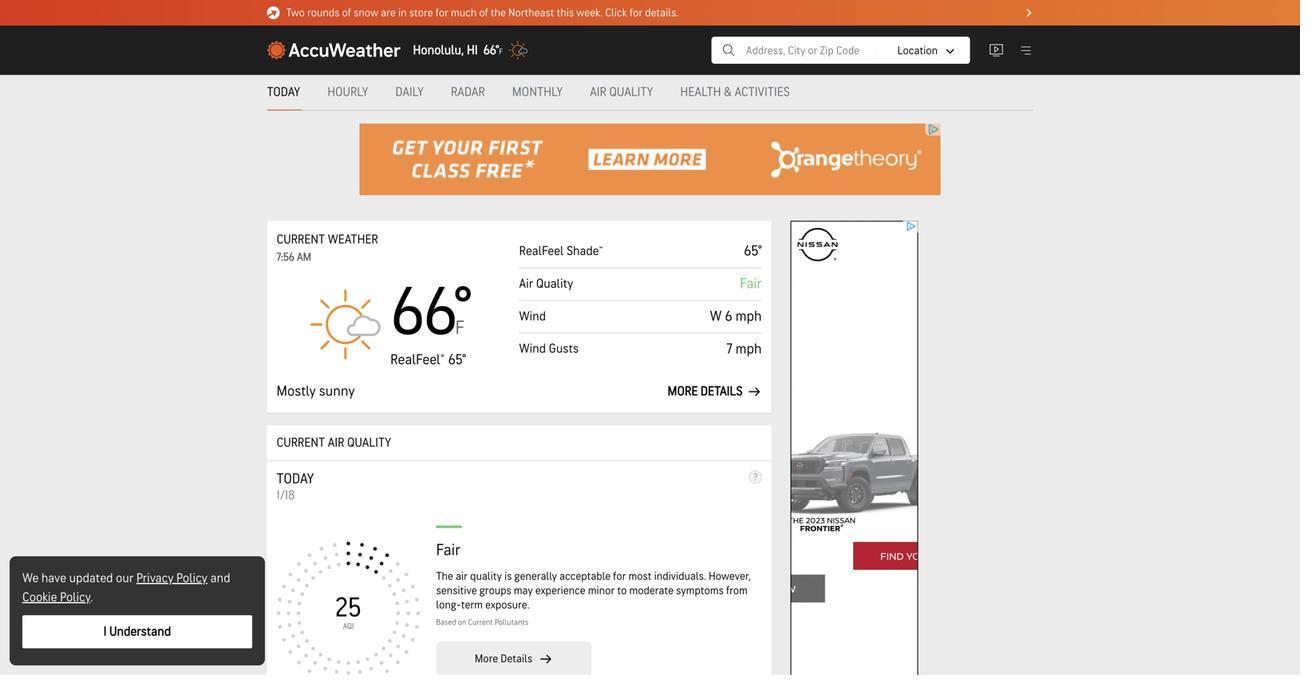 Task type: describe. For each thing, give the bounding box(es) containing it.
two rounds of snow are in store for much of the northeast this week. click for details. link
[[267, 0, 1033, 26]]

updated
[[69, 571, 113, 587]]

long-
[[436, 600, 461, 613]]

minor
[[588, 585, 615, 598]]

cookie policy link
[[22, 591, 90, 606]]

current for current air quality
[[277, 436, 325, 451]]

2 mph from the top
[[736, 341, 762, 358]]

chevron right image
[[1027, 9, 1031, 17]]

hourly
[[327, 85, 368, 100]]

1 vertical spatial air
[[519, 276, 533, 292]]

w 6 mph
[[710, 308, 762, 325]]

are
[[381, 6, 396, 19]]

from
[[726, 585, 748, 598]]

0 horizontal spatial more details
[[475, 653, 532, 666]]

generally
[[514, 571, 557, 584]]

we
[[22, 571, 39, 587]]

this
[[557, 6, 574, 19]]

wind for wind gusts
[[519, 342, 546, 357]]

hamburger image
[[1019, 43, 1033, 57]]

1 horizontal spatial air quality
[[590, 85, 653, 100]]

the
[[491, 6, 506, 19]]

7
[[726, 341, 732, 358]]

1 vertical spatial details
[[501, 653, 532, 666]]

current inside the air quality is generally acceptable for most individuals. however, sensitive groups may experience minor to moderate symptoms from long-term exposure. based on current pollutants
[[468, 618, 493, 628]]

our
[[116, 571, 133, 587]]

acceptable
[[559, 571, 611, 584]]

0 horizontal spatial for
[[436, 6, 448, 19]]

two rounds of snow are in store for much of the northeast this week. click for details.
[[286, 6, 679, 19]]

f inside honolulu, hi 66° f
[[499, 47, 503, 56]]

tooltip image
[[749, 471, 762, 484]]

i
[[104, 625, 107, 640]]

today 1/18
[[277, 471, 314, 504]]

store
[[409, 6, 433, 19]]

privacy
[[136, 571, 174, 587]]

current weather 7:56 am
[[277, 232, 378, 264]]

0 horizontal spatial fair
[[436, 542, 460, 561]]

today for today 1/18
[[277, 471, 314, 489]]

snow
[[354, 6, 378, 19]]

northeast
[[508, 6, 554, 19]]

details.
[[645, 6, 679, 19]]

symptoms
[[676, 585, 724, 598]]

much
[[451, 6, 477, 19]]

click
[[605, 6, 627, 19]]

most
[[629, 571, 652, 584]]

mostly
[[277, 384, 316, 401]]

0 horizontal spatial more
[[475, 653, 498, 666]]

breaking news image
[[267, 6, 280, 19]]

hourly link
[[315, 75, 383, 111]]

moderate
[[629, 585, 674, 598]]

1 horizontal spatial fair
[[740, 276, 762, 293]]

individuals.
[[654, 571, 706, 584]]

0 vertical spatial more
[[668, 384, 698, 400]]

25 aqi
[[335, 593, 362, 632]]

daily
[[395, 85, 424, 100]]

rounds
[[307, 6, 339, 19]]

two
[[286, 6, 305, 19]]

0 horizontal spatial air
[[328, 436, 344, 451]]

monthly
[[512, 85, 563, 100]]

we have updated our privacy policy and cookie policy .
[[22, 571, 230, 606]]

1 horizontal spatial policy
[[176, 571, 207, 587]]

activities
[[735, 85, 790, 100]]

hi
[[467, 42, 478, 58]]

realfeel shade™
[[519, 244, 603, 259]]

honolulu,
[[413, 42, 464, 58]]

shade™
[[567, 244, 603, 259]]

cookie
[[22, 591, 57, 606]]

health & activities
[[680, 85, 790, 100]]

1/18
[[277, 489, 295, 504]]

honolulu, hi 66° f
[[413, 42, 503, 58]]

7 mph
[[726, 341, 762, 358]]

term
[[461, 600, 483, 613]]

daily link
[[383, 75, 438, 111]]

Address, City or Zip Code text field
[[746, 44, 938, 57]]

arrow image
[[747, 385, 762, 399]]

the air quality is generally acceptable for most individuals. however, sensitive groups may experience minor to moderate symptoms from long-term exposure. based on current pollutants
[[436, 571, 751, 628]]



Task type: vqa. For each thing, say whether or not it's contained in the screenshot.
"73° 46°"
no



Task type: locate. For each thing, give the bounding box(es) containing it.
0 horizontal spatial f
[[455, 317, 464, 340]]

current
[[277, 232, 325, 248], [277, 436, 325, 451], [468, 618, 493, 628]]

of
[[342, 6, 351, 19], [479, 6, 488, 19]]

1 vertical spatial today
[[277, 471, 314, 489]]

today left hourly
[[267, 85, 300, 100]]

1 mph from the top
[[736, 308, 762, 325]]

pollutants
[[495, 618, 528, 628]]

2 wind from the top
[[519, 342, 546, 357]]

radar link
[[438, 75, 499, 111]]

chevron down image
[[946, 49, 954, 54]]

quality down the sunny
[[347, 436, 391, 451]]

air down the realfeel
[[519, 276, 533, 292]]

quality
[[470, 571, 502, 584]]

week.
[[576, 6, 603, 19]]

6
[[725, 308, 732, 325]]

air
[[456, 571, 468, 584]]

current right on
[[468, 618, 493, 628]]

current air quality
[[277, 436, 391, 451]]

for
[[436, 6, 448, 19], [630, 6, 643, 19], [613, 571, 626, 584]]

0 vertical spatial quality
[[609, 85, 653, 100]]

realfeel®
[[390, 352, 445, 369]]

policy down updated
[[60, 591, 90, 606]]

for right store
[[436, 6, 448, 19]]

1 horizontal spatial more details
[[668, 384, 743, 400]]

0 vertical spatial 65°
[[744, 243, 762, 260]]

0 horizontal spatial 66°
[[390, 274, 471, 354]]

today link
[[267, 75, 315, 111]]

of left snow
[[342, 6, 351, 19]]

experience
[[535, 585, 585, 598]]

for inside the air quality is generally acceptable for most individuals. however, sensitive groups may experience minor to moderate symptoms from long-term exposure. based on current pollutants
[[613, 571, 626, 584]]

am
[[297, 251, 311, 264]]

health & activities link
[[667, 75, 804, 111]]

today down current air quality
[[277, 471, 314, 489]]

2 vertical spatial quality
[[347, 436, 391, 451]]

2 vertical spatial air
[[328, 436, 344, 451]]

may
[[514, 585, 533, 598]]

0 vertical spatial f
[[499, 47, 503, 56]]

0 vertical spatial 66°
[[483, 42, 499, 58]]

7:56
[[277, 251, 294, 264]]

i understand
[[104, 625, 171, 640]]

policy left and
[[176, 571, 207, 587]]

0 horizontal spatial air quality
[[519, 276, 573, 292]]

to
[[617, 585, 627, 598]]

0 horizontal spatial details
[[501, 653, 532, 666]]

details down pollutants
[[501, 653, 532, 666]]

wind left gusts
[[519, 342, 546, 357]]

more
[[668, 384, 698, 400], [475, 653, 498, 666]]

1 horizontal spatial 65°
[[744, 243, 762, 260]]

groups
[[479, 585, 511, 598]]

of left the
[[479, 6, 488, 19]]

location
[[897, 44, 938, 57]]

health
[[680, 85, 721, 100]]

on
[[458, 618, 466, 628]]

1 vertical spatial wind
[[519, 342, 546, 357]]

based
[[436, 618, 456, 628]]

f right hi
[[499, 47, 503, 56]]

for right click at the top left
[[630, 6, 643, 19]]

.
[[90, 591, 93, 606]]

gusts
[[549, 342, 579, 357]]

air right the monthly link
[[590, 85, 606, 100]]

0 vertical spatial policy
[[176, 571, 207, 587]]

1 vertical spatial air quality
[[519, 276, 573, 292]]

wind gusts
[[519, 342, 579, 357]]

privacy policy link
[[136, 571, 207, 587]]

1 vertical spatial policy
[[60, 591, 90, 606]]

1 horizontal spatial for
[[613, 571, 626, 584]]

0 horizontal spatial policy
[[60, 591, 90, 606]]

weather
[[328, 232, 378, 248]]

wind up 'wind gusts'
[[519, 309, 546, 325]]

aqi
[[343, 623, 354, 632]]

advertisement element
[[790, 221, 918, 676]]

quality down "realfeel shade™"
[[536, 276, 573, 292]]

more down pollutants
[[475, 653, 498, 666]]

1 vertical spatial fair
[[436, 542, 460, 561]]

mph
[[736, 308, 762, 325], [736, 341, 762, 358]]

more left 'arrow' icon
[[668, 384, 698, 400]]

mph right 7
[[736, 341, 762, 358]]

1 horizontal spatial air
[[519, 276, 533, 292]]

65°
[[744, 243, 762, 260], [448, 352, 466, 369]]

wind
[[519, 309, 546, 325], [519, 342, 546, 357]]

current up am
[[277, 232, 325, 248]]

today for today
[[267, 85, 300, 100]]

the
[[436, 571, 453, 584]]

air
[[590, 85, 606, 100], [519, 276, 533, 292], [328, 436, 344, 451]]

f up realfeel®       65°
[[455, 317, 464, 340]]

details left 'arrow' icon
[[701, 384, 743, 400]]

air down the sunny
[[328, 436, 344, 451]]

1 vertical spatial f
[[455, 317, 464, 340]]

65° right realfeel®
[[448, 352, 466, 369]]

2 of from the left
[[479, 6, 488, 19]]

1 wind from the top
[[519, 309, 546, 325]]

0 vertical spatial wind
[[519, 309, 546, 325]]

2 vertical spatial current
[[468, 618, 493, 628]]

understand
[[109, 625, 171, 640]]

mph right 6
[[736, 308, 762, 325]]

mostly sunny
[[277, 384, 355, 401]]

current up today 1/18
[[277, 436, 325, 451]]

current for current weather 7:56 am
[[277, 232, 325, 248]]

details
[[701, 384, 743, 400], [501, 653, 532, 666]]

however,
[[709, 571, 751, 584]]

2 horizontal spatial air
[[590, 85, 606, 100]]

0 vertical spatial air quality
[[590, 85, 653, 100]]

1 horizontal spatial more
[[668, 384, 698, 400]]

is
[[504, 571, 512, 584]]

0 horizontal spatial quality
[[347, 436, 391, 451]]

&
[[724, 85, 732, 100]]

today
[[267, 85, 300, 100], [277, 471, 314, 489]]

realfeel®       65°
[[390, 352, 466, 369]]

w
[[710, 308, 722, 325]]

air quality link
[[577, 75, 667, 111]]

current inside the current weather 7:56 am
[[277, 232, 325, 248]]

2 horizontal spatial quality
[[609, 85, 653, 100]]

0 vertical spatial air
[[590, 85, 606, 100]]

0 horizontal spatial of
[[342, 6, 351, 19]]

1 of from the left
[[342, 6, 351, 19]]

66°
[[483, 42, 499, 58], [390, 274, 471, 354]]

0 vertical spatial current
[[277, 232, 325, 248]]

and
[[210, 571, 230, 587]]

radar
[[451, 85, 485, 100]]

policy
[[176, 571, 207, 587], [60, 591, 90, 606]]

sunny
[[319, 384, 355, 401]]

air quality
[[590, 85, 653, 100], [519, 276, 573, 292]]

1 horizontal spatial quality
[[536, 276, 573, 292]]

f
[[499, 47, 503, 56], [455, 317, 464, 340]]

fair up the
[[436, 542, 460, 561]]

1 vertical spatial mph
[[736, 341, 762, 358]]

more details down pollutants
[[475, 653, 532, 666]]

in
[[398, 6, 407, 19]]

0 vertical spatial mph
[[736, 308, 762, 325]]

1 horizontal spatial details
[[701, 384, 743, 400]]

more details link
[[436, 642, 592, 676]]

sensitive
[[436, 585, 477, 598]]

quality
[[609, 85, 653, 100], [536, 276, 573, 292], [347, 436, 391, 451]]

0 vertical spatial today
[[267, 85, 300, 100]]

today inside today link
[[267, 85, 300, 100]]

quality left health
[[609, 85, 653, 100]]

0 horizontal spatial 65°
[[448, 352, 466, 369]]

1 horizontal spatial f
[[499, 47, 503, 56]]

air quality down the realfeel
[[519, 276, 573, 292]]

25
[[335, 593, 362, 625]]

monthly link
[[499, 75, 577, 111]]

wind for wind
[[519, 309, 546, 325]]

1 vertical spatial current
[[277, 436, 325, 451]]

1 horizontal spatial of
[[479, 6, 488, 19]]

air quality left health
[[590, 85, 653, 100]]

2 horizontal spatial for
[[630, 6, 643, 19]]

for up to
[[613, 571, 626, 584]]

0 vertical spatial more details
[[668, 384, 743, 400]]

fair
[[740, 276, 762, 293], [436, 542, 460, 561]]

more details down 7
[[668, 384, 743, 400]]

0 vertical spatial fair
[[740, 276, 762, 293]]

have
[[41, 571, 66, 587]]

1 vertical spatial more
[[475, 653, 498, 666]]

65° up w 6 mph at right top
[[744, 243, 762, 260]]

0 vertical spatial details
[[701, 384, 743, 400]]

1 horizontal spatial 66°
[[483, 42, 499, 58]]

1 vertical spatial more details
[[475, 653, 532, 666]]

realfeel
[[519, 244, 564, 259]]

1 vertical spatial 65°
[[448, 352, 466, 369]]

1 vertical spatial quality
[[536, 276, 573, 292]]

fair up w 6 mph at right top
[[740, 276, 762, 293]]

search image
[[721, 41, 736, 60]]

1 vertical spatial 66°
[[390, 274, 471, 354]]

exposure.
[[485, 600, 530, 613]]



